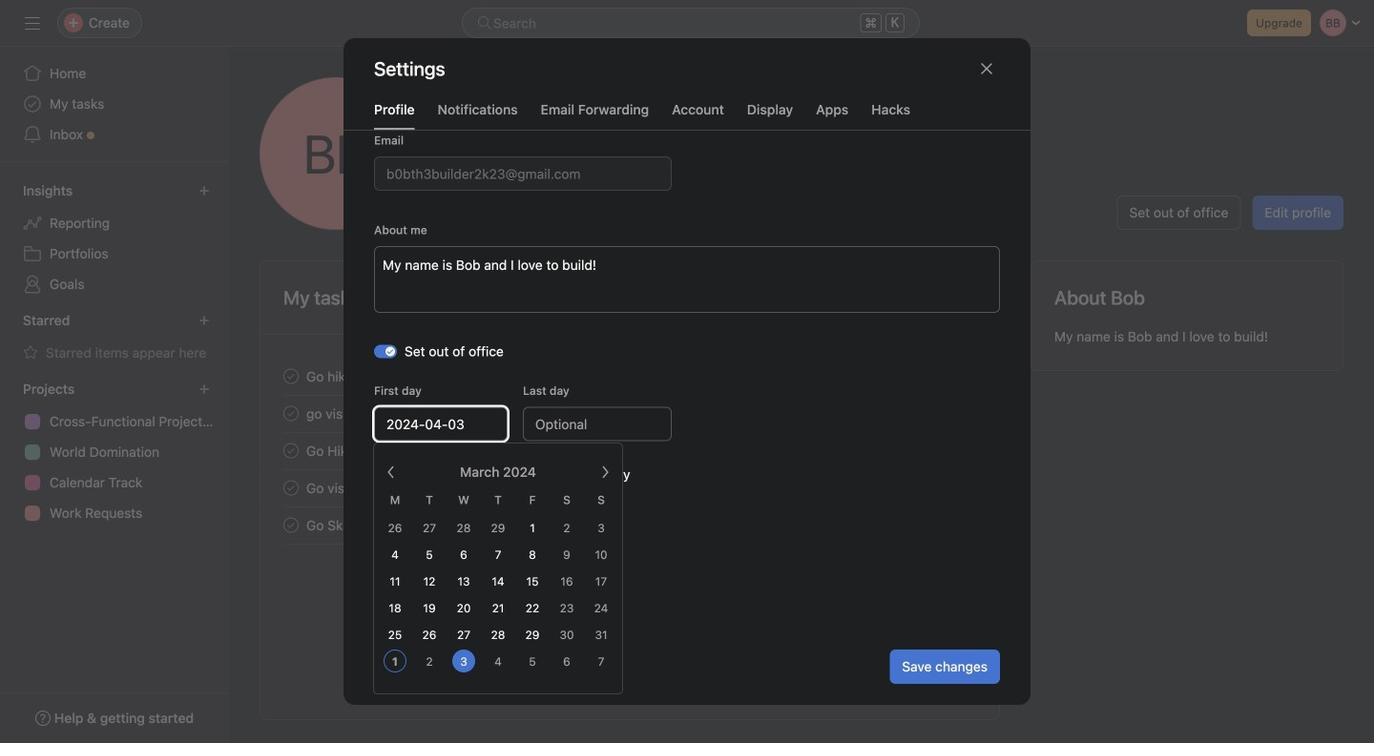 Task type: locate. For each thing, give the bounding box(es) containing it.
dialog
[[344, 0, 1031, 706]]

1 vertical spatial mark complete image
[[280, 402, 303, 425]]

1 vertical spatial mark complete image
[[280, 477, 303, 500]]

Mark complete checkbox
[[280, 365, 303, 388], [280, 402, 303, 425], [280, 440, 303, 463], [280, 514, 303, 537]]

next month image
[[598, 465, 613, 480]]

0 vertical spatial mark complete image
[[280, 365, 303, 388]]

1 mark complete image from the top
[[280, 440, 303, 463]]

2 vertical spatial mark complete image
[[280, 514, 303, 537]]

2 mark complete image from the top
[[280, 402, 303, 425]]

1 mark complete image from the top
[[280, 365, 303, 388]]

switch
[[374, 345, 397, 358]]

hide sidebar image
[[25, 15, 40, 31]]

None checkbox
[[374, 469, 386, 481]]

previous month image
[[384, 465, 399, 480]]

I usually work from 9am-5pm PST. Feel free to assign me a task with a due date anytime. Also, I love dogs! text field
[[374, 246, 1001, 313]]

mark complete image
[[280, 365, 303, 388], [280, 402, 303, 425], [280, 514, 303, 537]]

None text field
[[374, 407, 508, 442]]

None text field
[[374, 157, 672, 191]]

3 mark complete checkbox from the top
[[280, 440, 303, 463]]

3 mark complete image from the top
[[280, 514, 303, 537]]

0 vertical spatial mark complete image
[[280, 440, 303, 463]]

mark complete image for second mark complete checkbox from the top of the page
[[280, 402, 303, 425]]

starred element
[[0, 304, 229, 372]]

settings tab list
[[344, 99, 1031, 131]]

projects element
[[0, 372, 229, 533]]

Optional text field
[[523, 407, 672, 442]]

close this dialog image
[[980, 61, 995, 76]]

2 mark complete image from the top
[[280, 477, 303, 500]]

mark complete image for 1st mark complete checkbox from the top of the page
[[280, 365, 303, 388]]

Mark complete checkbox
[[280, 477, 303, 500]]

mark complete image
[[280, 440, 303, 463], [280, 477, 303, 500]]



Task type: vqa. For each thing, say whether or not it's contained in the screenshot.
tab list
no



Task type: describe. For each thing, give the bounding box(es) containing it.
global element
[[0, 47, 229, 161]]

1 mark complete checkbox from the top
[[280, 365, 303, 388]]

4 mark complete checkbox from the top
[[280, 514, 303, 537]]

insights element
[[0, 174, 229, 304]]

2 mark complete checkbox from the top
[[280, 402, 303, 425]]

mark complete image for third mark complete checkbox from the top of the page
[[280, 440, 303, 463]]

mark complete image for 4th mark complete checkbox
[[280, 514, 303, 537]]

mark complete image for mark complete option at the left of page
[[280, 477, 303, 500]]



